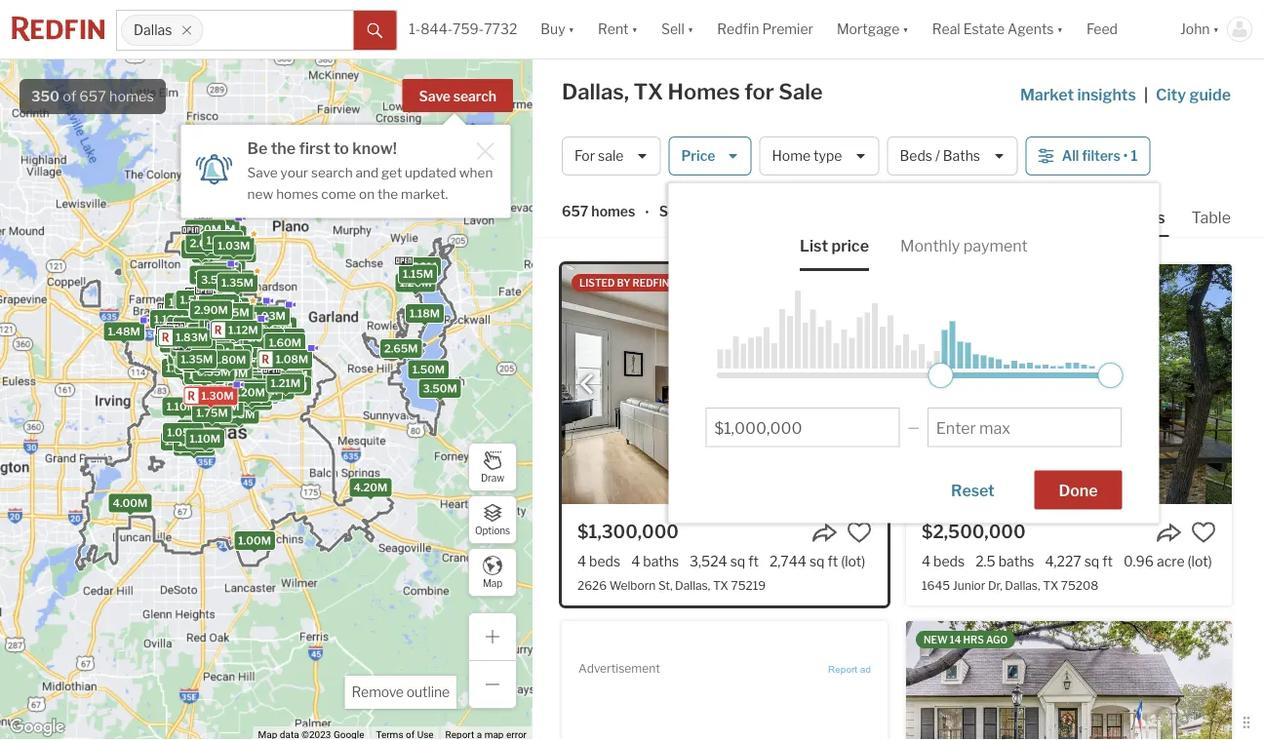 Task type: locate. For each thing, give the bounding box(es) containing it.
13.0m
[[196, 373, 229, 386]]

1.90m
[[165, 323, 198, 336], [203, 327, 236, 340], [172, 349, 205, 362], [203, 398, 236, 411]]

favorite button image
[[847, 520, 872, 545]]

0 vertical spatial 1.37m
[[178, 352, 210, 365]]

2.05m
[[186, 353, 220, 365], [192, 371, 226, 383]]

2.50m
[[167, 321, 201, 334], [200, 327, 234, 340], [191, 348, 225, 360], [185, 349, 220, 361], [205, 378, 239, 390], [206, 401, 240, 413], [181, 423, 216, 436]]

baths up st,
[[643, 553, 679, 570]]

3 ▾ from the left
[[688, 21, 694, 37]]

1.98m
[[166, 338, 198, 351], [228, 375, 261, 388]]

search inside save your search and get updated when new homes come on the market.
[[311, 164, 353, 181]]

favorite button checkbox for $1,300,000
[[847, 520, 872, 545]]

ft
[[749, 553, 759, 570], [828, 553, 838, 570], [1103, 553, 1113, 570]]

1 vertical spatial 1.18m
[[270, 343, 301, 355]]

1 horizontal spatial (lot)
[[1188, 553, 1213, 570]]

sell ▾ button
[[662, 0, 694, 59]]

2 horizontal spatial ft
[[1103, 553, 1113, 570]]

save down 844-
[[419, 88, 451, 105]]

filters
[[1082, 148, 1121, 164]]

1 baths from the left
[[643, 553, 679, 570]]

1 favorite button checkbox from the left
[[847, 520, 872, 545]]

0 horizontal spatial favorite button checkbox
[[847, 520, 872, 545]]

0 vertical spatial 5.50m
[[179, 338, 213, 350]]

1 vertical spatial 5.50m
[[210, 366, 245, 378]]

1.68m
[[160, 314, 192, 327], [266, 361, 298, 374], [192, 366, 224, 379]]

(lot) down favorite button image
[[1188, 553, 1213, 570]]

homes right of
[[109, 88, 154, 105]]

beds / baths
[[900, 148, 981, 164]]

4 up 2626
[[578, 553, 587, 570]]

2.80m down '3.60m'
[[274, 369, 308, 382]]

monthly payment element
[[901, 221, 1028, 271]]

5.25m
[[204, 303, 238, 316], [210, 371, 243, 383]]

4 beds up 2626
[[578, 553, 621, 570]]

sq up 75208
[[1085, 553, 1100, 570]]

5 ▾ from the left
[[1057, 21, 1064, 37]]

• left 1 on the right top of the page
[[1124, 148, 1128, 164]]

1 vertical spatial 3.20m
[[233, 383, 267, 396]]

2.08m
[[196, 362, 230, 375]]

beds up 1645
[[934, 553, 965, 570]]

1 horizontal spatial 4 beds
[[922, 553, 965, 570]]

1.13m up the 1.42m
[[154, 313, 184, 326]]

0 vertical spatial 7.00m
[[193, 329, 227, 342]]

0 horizontal spatial save
[[247, 164, 278, 181]]

search down 759-
[[454, 88, 497, 105]]

save inside button
[[419, 88, 451, 105]]

options
[[475, 525, 510, 537]]

monthly
[[901, 236, 960, 255]]

search up come
[[311, 164, 353, 181]]

0 horizontal spatial 3.20m
[[168, 310, 202, 323]]

—
[[908, 419, 920, 436]]

0 vertical spatial 1.21m
[[231, 307, 261, 320]]

0 horizontal spatial the
[[271, 139, 296, 158]]

1 horizontal spatial beds
[[934, 553, 965, 570]]

dallas, up for sale
[[562, 79, 629, 105]]

price
[[832, 236, 869, 255]]

4 beds up 1645
[[922, 553, 965, 570]]

3.00m up 8.25m
[[202, 302, 237, 315]]

2 (lot) from the left
[[1188, 553, 1213, 570]]

buy ▾ button
[[541, 0, 575, 59]]

0 horizontal spatial 4 beds
[[578, 553, 621, 570]]

sq right 2,744
[[810, 553, 825, 570]]

2 vertical spatial 1.09m
[[197, 393, 229, 406]]

0 horizontal spatial 1.58m
[[159, 332, 191, 344]]

favorite button checkbox
[[847, 520, 872, 545], [1191, 520, 1217, 545]]

2.40m
[[207, 325, 241, 338], [191, 362, 225, 375]]

homes inside save your search and get updated when new homes come on the market.
[[276, 186, 319, 202]]

homes down for sale 'button'
[[592, 203, 636, 220]]

done
[[1059, 482, 1098, 501]]

1 vertical spatial 1.65m
[[200, 402, 232, 415]]

1 horizontal spatial sq
[[810, 553, 825, 570]]

0 vertical spatial 1.75m
[[210, 315, 242, 327]]

1 horizontal spatial 1.21m
[[271, 377, 301, 390]]

maximum price slider
[[1098, 363, 1124, 388]]

1.37m
[[178, 352, 210, 365], [165, 435, 196, 448]]

the right be
[[271, 139, 296, 158]]

2.93m
[[201, 403, 235, 415]]

1 (lot) from the left
[[841, 553, 866, 570]]

1.09m down 3.65m
[[197, 393, 229, 406]]

657
[[79, 88, 106, 105], [562, 203, 589, 220]]

1.09m up '7.60m'
[[193, 299, 226, 311]]

1 vertical spatial 1.08m
[[216, 326, 249, 338]]

1 ft from the left
[[749, 553, 759, 570]]

3.00m
[[197, 247, 231, 260], [202, 302, 237, 315], [219, 312, 253, 325]]

• inside button
[[1124, 148, 1128, 164]]

▾ for sell ▾
[[688, 21, 694, 37]]

1.19m
[[169, 296, 199, 309], [217, 389, 247, 402], [217, 390, 247, 402]]

beds for $2,500,000
[[934, 553, 965, 570]]

▾ for john ▾
[[1213, 21, 1220, 37]]

1.08m up the 3.70m
[[220, 247, 252, 260]]

1.95m
[[203, 298, 235, 310], [217, 306, 249, 319], [164, 338, 196, 351], [222, 342, 254, 355], [213, 353, 245, 366], [228, 377, 260, 390], [220, 383, 253, 396], [223, 408, 255, 421]]

0 vertical spatial homes
[[109, 88, 154, 105]]

3 ft from the left
[[1103, 553, 1113, 570]]

1.21m down '3.60m'
[[271, 377, 301, 390]]

2.30m up 2.85m
[[209, 322, 243, 334]]

6 ▾ from the left
[[1213, 21, 1220, 37]]

to
[[334, 139, 349, 158]]

14
[[950, 634, 962, 646]]

sort
[[659, 203, 688, 220]]

1.05m up the 4.50m
[[206, 287, 238, 299]]

2.60m down '3.60m'
[[243, 369, 277, 381]]

1 vertical spatial 657
[[562, 203, 589, 220]]

sell ▾
[[662, 21, 694, 37]]

homes down the "your"
[[276, 186, 319, 202]]

1.05m up 1.99m
[[238, 365, 271, 377]]

3 sq from the left
[[1085, 553, 1100, 570]]

1.08m up 1.59m
[[276, 353, 309, 366]]

0 vertical spatial 3.40m
[[181, 298, 216, 310]]

1 horizontal spatial 2.60m
[[243, 369, 277, 381]]

0 vertical spatial 9.50m
[[177, 344, 211, 357]]

2 horizontal spatial sq
[[1085, 553, 1100, 570]]

2 vertical spatial 1.75m
[[196, 407, 228, 420]]

ft up '75219'
[[749, 553, 759, 570]]

0 vertical spatial search
[[454, 88, 497, 105]]

tx left homes
[[634, 79, 664, 105]]

1 horizontal spatial homes
[[276, 186, 319, 202]]

dialog
[[669, 183, 1160, 524]]

6.60m
[[179, 344, 213, 357]]

2 favorite button checkbox from the left
[[1191, 520, 1217, 545]]

2 vertical spatial homes
[[592, 203, 636, 220]]

1.05m
[[206, 287, 238, 299], [179, 358, 212, 371], [238, 365, 271, 377], [167, 427, 200, 439]]

1 horizontal spatial 1.13m
[[259, 323, 289, 335]]

save up new
[[247, 164, 278, 181]]

1 horizontal spatial •
[[1124, 148, 1128, 164]]

1 ▾ from the left
[[569, 21, 575, 37]]

1.85m
[[219, 345, 252, 357], [206, 379, 238, 391]]

1.75m
[[210, 315, 242, 327], [230, 377, 262, 389], [196, 407, 228, 420]]

1 horizontal spatial search
[[454, 88, 497, 105]]

1 vertical spatial 5.00m
[[178, 337, 213, 350]]

2 units
[[193, 340, 229, 353], [198, 386, 234, 398], [196, 397, 231, 409], [203, 403, 239, 416], [201, 403, 237, 416]]

1.21m
[[231, 307, 261, 320], [271, 377, 301, 390]]

3.28m
[[232, 393, 266, 406]]

▾ for rent ▾
[[632, 21, 638, 37]]

1 vertical spatial •
[[645, 205, 650, 221]]

0 horizontal spatial beds
[[589, 553, 621, 570]]

1 vertical spatial the
[[378, 186, 398, 202]]

0 vertical spatial 2.60m
[[190, 237, 224, 250]]

1.45m
[[193, 350, 225, 363], [179, 351, 211, 364], [185, 359, 217, 371], [218, 377, 251, 390]]

1 vertical spatial 5.25m
[[210, 371, 243, 383]]

list price
[[800, 236, 869, 255]]

3,524 sq ft
[[690, 553, 759, 570]]

monthly payment
[[901, 236, 1028, 255]]

▾ right rent
[[632, 21, 638, 37]]

baths
[[943, 148, 981, 164]]

▾ right mortgage
[[903, 21, 909, 37]]

2 7.00m from the top
[[193, 368, 227, 380]]

0 horizontal spatial 657
[[79, 88, 106, 105]]

• left sort
[[645, 205, 650, 221]]

2 beds from the left
[[934, 553, 965, 570]]

1.08m up the 4.45m
[[216, 326, 249, 338]]

dallas, for $1,300,000
[[675, 578, 711, 593]]

sq for $1,300,000
[[731, 553, 746, 570]]

3.70m
[[194, 269, 228, 281]]

homes
[[109, 88, 154, 105], [276, 186, 319, 202], [592, 203, 636, 220]]

real
[[933, 21, 961, 37]]

tx down 3,524 sq ft
[[713, 578, 729, 593]]

redfin
[[717, 21, 760, 37]]

•
[[1124, 148, 1128, 164], [645, 205, 650, 221]]

favorite button checkbox up 2,744 sq ft (lot) at right bottom
[[847, 520, 872, 545]]

4 beds for $2,500,000
[[922, 553, 965, 570]]

ft left 0.96
[[1103, 553, 1113, 570]]

0 vertical spatial 2.05m
[[186, 353, 220, 365]]

baths for $2,500,000
[[999, 553, 1035, 570]]

1 beds from the left
[[589, 553, 621, 570]]

ft right 2,744
[[828, 553, 838, 570]]

1 4 beds from the left
[[578, 553, 621, 570]]

1 vertical spatial 1.98m
[[228, 375, 261, 388]]

4 beds
[[578, 553, 621, 570], [922, 553, 965, 570]]

2 horizontal spatial dallas,
[[1005, 578, 1041, 593]]

photo of 2626 welborn st, dallas, tx 75219 image
[[562, 264, 888, 504]]

0 horizontal spatial (lot)
[[841, 553, 866, 570]]

1 horizontal spatial 3.20m
[[233, 383, 267, 396]]

4 down 3.65m
[[192, 397, 200, 409]]

tx down 4,227
[[1043, 578, 1059, 593]]

0.96 acre (lot)
[[1124, 553, 1213, 570]]

▾ right buy
[[569, 21, 575, 37]]

report
[[829, 664, 858, 675]]

1.08m
[[220, 247, 252, 260], [216, 326, 249, 338], [276, 353, 309, 366]]

0 vertical spatial 1.69m
[[169, 337, 201, 350]]

1 horizontal spatial tx
[[713, 578, 729, 593]]

2.60m up the 3.70m
[[190, 237, 224, 250]]

all filters • 1
[[1062, 148, 1138, 164]]

0 vertical spatial •
[[1124, 148, 1128, 164]]

dallas, right dr,
[[1005, 578, 1041, 593]]

1.21m up 1.12m
[[231, 307, 261, 320]]

2,744 sq ft (lot)
[[770, 553, 866, 570]]

rent ▾ button
[[587, 0, 650, 59]]

save inside save your search and get updated when new homes come on the market.
[[247, 164, 278, 181]]

(lot) down favorite button icon
[[841, 553, 866, 570]]

4 up 1645
[[922, 553, 931, 570]]

0 horizontal spatial baths
[[643, 553, 679, 570]]

all filters • 1 button
[[1026, 137, 1151, 176]]

None search field
[[203, 11, 354, 50]]

350
[[31, 88, 60, 105]]

657 down for
[[562, 203, 589, 220]]

0 horizontal spatial search
[[311, 164, 353, 181]]

1 horizontal spatial 657
[[562, 203, 589, 220]]

the right on
[[378, 186, 398, 202]]

sq for $2,500,000
[[1085, 553, 1100, 570]]

dallas
[[134, 22, 172, 38]]

homes inside 657 homes • sort
[[592, 203, 636, 220]]

1 2.48m from the top
[[192, 373, 226, 385]]

8.49m
[[209, 369, 244, 381]]

1 horizontal spatial favorite button checkbox
[[1191, 520, 1217, 545]]

6.35m
[[197, 366, 231, 379]]

feed button
[[1075, 0, 1169, 59]]

0 vertical spatial save
[[419, 88, 451, 105]]

sale
[[779, 79, 823, 105]]

1 horizontal spatial 1.69m
[[213, 380, 246, 393]]

1 vertical spatial 1.64m
[[236, 390, 268, 403]]

• for filters
[[1124, 148, 1128, 164]]

0 horizontal spatial sq
[[731, 553, 746, 570]]

2.70m
[[216, 321, 250, 333], [190, 371, 223, 384], [214, 375, 248, 388], [177, 440, 211, 453]]

0 horizontal spatial 1.64m
[[164, 331, 196, 344]]

reset
[[951, 482, 995, 501]]

1 vertical spatial save
[[247, 164, 278, 181]]

4 ▾ from the left
[[903, 21, 909, 37]]

beds for $1,300,000
[[589, 553, 621, 570]]

ft for $2,500,000
[[1103, 553, 1113, 570]]

2 4 beds from the left
[[922, 553, 965, 570]]

0 vertical spatial 3.75m
[[205, 321, 239, 333]]

1 horizontal spatial dallas,
[[675, 578, 711, 593]]

▾ right john
[[1213, 21, 1220, 37]]

estate
[[964, 21, 1005, 37]]

• inside 657 homes • sort
[[645, 205, 650, 221]]

1.13m right 1.12m
[[259, 323, 289, 335]]

1.70m
[[219, 309, 251, 321], [168, 337, 200, 350], [167, 341, 199, 353], [183, 348, 215, 360], [180, 349, 212, 362], [251, 352, 283, 365], [186, 353, 217, 366], [184, 360, 216, 372], [191, 368, 223, 381], [192, 375, 224, 388], [201, 384, 233, 397]]

1 sq from the left
[[731, 553, 746, 570]]

657 right of
[[79, 88, 106, 105]]

1.65m up 2.85m
[[213, 317, 245, 329]]

9.75m
[[195, 369, 228, 382]]

2 baths from the left
[[999, 553, 1035, 570]]

1.65m down 3.65m
[[200, 402, 232, 415]]

1 vertical spatial 9.50m
[[206, 371, 240, 384]]

1 horizontal spatial ft
[[828, 553, 838, 570]]

beds up 2626
[[589, 553, 621, 570]]

tx
[[634, 79, 664, 105], [713, 578, 729, 593], [1043, 578, 1059, 593]]

be the first to know!
[[247, 139, 397, 158]]

4 units
[[192, 397, 229, 409]]

1.27m
[[168, 336, 199, 348], [164, 337, 195, 350]]

2.30m down the 4.50m
[[211, 324, 245, 336]]

1.33m
[[166, 338, 198, 351], [182, 355, 214, 368], [183, 355, 215, 368], [207, 360, 239, 372], [222, 372, 254, 385]]

dallas, right st,
[[675, 578, 711, 593]]

2 horizontal spatial homes
[[592, 203, 636, 220]]

2.95m
[[192, 307, 226, 320]]

3.20m
[[168, 310, 202, 323], [233, 383, 267, 396]]

1 vertical spatial 1.23m
[[235, 378, 267, 390]]

4 up welborn
[[632, 553, 640, 570]]

▾ right agents
[[1057, 21, 1064, 37]]

favorite button checkbox up 0.96 acre (lot)
[[1191, 520, 1217, 545]]

remove dallas image
[[181, 24, 193, 36]]

buy ▾ button
[[529, 0, 587, 59]]

2.75m
[[198, 239, 231, 252], [204, 327, 237, 339]]

0 horizontal spatial 1.23m
[[166, 362, 198, 375]]

sq up '75219'
[[731, 553, 746, 570]]

the
[[271, 139, 296, 158], [378, 186, 398, 202]]

and
[[356, 164, 379, 181]]

baths up 1645 junior dr, dallas, tx 75208
[[999, 553, 1035, 570]]

2 ▾ from the left
[[632, 21, 638, 37]]

redfin premier button
[[706, 0, 825, 59]]

1.05m down the 1.07m
[[167, 427, 200, 439]]

0 horizontal spatial •
[[645, 205, 650, 221]]

1.09m up '3.60m'
[[248, 332, 280, 345]]

3.60m
[[252, 354, 286, 367]]

0 horizontal spatial 1.21m
[[231, 307, 261, 320]]

2
[[193, 340, 200, 353], [198, 386, 205, 398], [196, 397, 202, 409], [203, 403, 210, 416], [201, 403, 208, 416]]

1 horizontal spatial the
[[378, 186, 398, 202]]

▾ right sell
[[688, 21, 694, 37]]



Task type: vqa. For each thing, say whether or not it's contained in the screenshot.
4 in the Map region
yes



Task type: describe. For each thing, give the bounding box(es) containing it.
guide
[[1190, 85, 1231, 104]]

the inside save your search and get updated when new homes come on the market.
[[378, 186, 398, 202]]

homes
[[668, 79, 740, 105]]

0 vertical spatial 1.28m
[[220, 274, 252, 286]]

1.05m down 6.60m
[[179, 358, 212, 371]]

▾ for buy ▾
[[569, 21, 575, 37]]

be
[[247, 139, 268, 158]]

3.00m up 2.85m
[[219, 312, 253, 325]]

tx for $2,500,000
[[1043, 578, 1059, 593]]

7.80m
[[175, 334, 209, 347]]

1.88m
[[187, 355, 219, 368]]

1 vertical spatial 1.28m
[[206, 383, 238, 396]]

hrs
[[964, 634, 984, 646]]

1 vertical spatial 2.60m
[[243, 369, 277, 381]]

1-844-759-7732 link
[[409, 21, 517, 37]]

dallas, for $2,500,000
[[1005, 578, 1041, 593]]

4 beds for $1,300,000
[[578, 553, 621, 570]]

favorite button checkbox for $2,500,000
[[1191, 520, 1217, 545]]

0 horizontal spatial tx
[[634, 79, 664, 105]]

2.59m
[[221, 347, 255, 360]]

1.42m
[[169, 330, 201, 343]]

0 horizontal spatial homes
[[109, 88, 154, 105]]

real estate agents ▾ link
[[933, 0, 1064, 59]]

657 homes • sort
[[562, 203, 688, 221]]

mortgage ▾ button
[[837, 0, 909, 59]]

3.25m
[[172, 320, 205, 332]]

2 vertical spatial 1.08m
[[276, 353, 309, 366]]

dialog containing list price
[[669, 183, 1160, 524]]

657 inside 657 homes • sort
[[562, 203, 589, 220]]

new
[[247, 186, 273, 202]]

0 vertical spatial 1.09m
[[193, 299, 226, 311]]

2.80m up 3.28m
[[240, 378, 275, 390]]

1 vertical spatial 1.75m
[[230, 377, 262, 389]]

draw button
[[468, 443, 517, 492]]

3.65m
[[191, 378, 226, 391]]

0 vertical spatial 1.98m
[[166, 338, 198, 351]]

3.49m
[[201, 336, 236, 349]]

3.00m up the 3.70m
[[197, 247, 231, 260]]

2.28m
[[228, 380, 262, 393]]

be the first to know! dialog
[[181, 113, 511, 218]]

sell ▾ button
[[650, 0, 706, 59]]

1.89m
[[221, 376, 254, 389]]

photo of 1645 junior dr, dallas, tx 75208 image
[[907, 264, 1232, 504]]

tx for $1,300,000
[[713, 578, 729, 593]]

save for save search
[[419, 88, 451, 105]]

1.12m
[[228, 324, 258, 337]]

photo of 5715 anita st, dallas, tx 75206 image
[[907, 622, 1232, 741]]

350 of 657 homes
[[31, 88, 154, 105]]

buy
[[541, 21, 566, 37]]

listed by redfin
[[580, 277, 670, 289]]

feed
[[1087, 21, 1118, 37]]

0 vertical spatial 1.65m
[[213, 317, 245, 329]]

ad
[[861, 664, 871, 675]]

0 horizontal spatial dallas,
[[562, 79, 629, 105]]

2 vertical spatial 3.40m
[[208, 349, 243, 362]]

4.85m
[[196, 247, 230, 260]]

search inside button
[[454, 88, 497, 105]]

• for homes
[[645, 205, 650, 221]]

1 vertical spatial 1.21m
[[271, 377, 301, 390]]

1 vertical spatial 2.75m
[[204, 327, 237, 339]]

8.90m
[[191, 329, 226, 342]]

0.96
[[1124, 553, 1154, 570]]

price
[[682, 148, 716, 164]]

2.30m down market.
[[403, 261, 437, 273]]

2 2.48m from the top
[[192, 375, 226, 387]]

1.32m
[[172, 348, 204, 361]]

1 vertical spatial 3.40m
[[199, 331, 233, 344]]

0 horizontal spatial 1.18m
[[270, 343, 301, 355]]

0 vertical spatial 2.40m
[[207, 325, 241, 338]]

0 vertical spatial the
[[271, 139, 296, 158]]

4,227
[[1046, 553, 1082, 570]]

agents
[[1008, 21, 1054, 37]]

Enter min text field
[[715, 419, 891, 438]]

1 horizontal spatial 1.58m
[[255, 338, 287, 351]]

1.99m
[[248, 379, 281, 392]]

previous button image
[[578, 375, 597, 394]]

1 vertical spatial 1.09m
[[248, 332, 280, 345]]

options button
[[468, 496, 517, 544]]

favorite button image
[[1191, 520, 1217, 545]]

when
[[459, 164, 493, 181]]

john
[[1181, 21, 1211, 37]]

1 7.00m from the top
[[193, 329, 227, 342]]

redfin
[[633, 277, 670, 289]]

baths for $1,300,000
[[643, 553, 679, 570]]

1.52m
[[170, 328, 202, 341]]

1.83m
[[176, 331, 208, 344]]

list price element
[[800, 221, 869, 271]]

0 horizontal spatial 1.69m
[[169, 337, 201, 350]]

buy ▾
[[541, 21, 575, 37]]

7.95m
[[184, 325, 217, 337]]

ad region
[[579, 680, 871, 741]]

submit search image
[[367, 23, 383, 39]]

0 vertical spatial 3.20m
[[168, 310, 202, 323]]

0 vertical spatial 657
[[79, 88, 106, 105]]

2.80m up 8.25m
[[194, 305, 228, 317]]

2626
[[578, 578, 607, 593]]

rent
[[598, 21, 629, 37]]

5.65m
[[192, 327, 226, 339]]

2 sq from the left
[[810, 553, 825, 570]]

next button image
[[853, 375, 872, 394]]

john ▾
[[1181, 21, 1220, 37]]

on
[[359, 186, 375, 202]]

of
[[63, 88, 76, 105]]

0 horizontal spatial 2.25m
[[188, 366, 221, 379]]

new
[[924, 634, 948, 646]]

12.5m
[[198, 371, 230, 383]]

ft for $1,300,000
[[749, 553, 759, 570]]

0 vertical spatial 1.85m
[[219, 345, 252, 357]]

4.45m
[[207, 342, 241, 354]]

2.78m
[[178, 336, 212, 349]]

1 vertical spatial 2.40m
[[191, 362, 225, 375]]

1 vertical spatial 2.05m
[[192, 371, 226, 383]]

beds / baths button
[[887, 137, 1018, 176]]

list
[[800, 236, 829, 255]]

Enter max text field
[[937, 419, 1113, 438]]

1 vertical spatial 1.69m
[[213, 380, 246, 393]]

save search
[[419, 88, 497, 105]]

sell
[[662, 21, 685, 37]]

done button
[[1035, 471, 1123, 510]]

table button
[[1188, 207, 1235, 235]]

new 14 hrs ago
[[924, 634, 1008, 646]]

0 vertical spatial 1.23m
[[166, 362, 198, 375]]

1 vertical spatial 1.53m
[[217, 380, 249, 393]]

photos
[[1112, 208, 1166, 227]]

1 horizontal spatial 2.25m
[[222, 375, 255, 388]]

home type button
[[760, 137, 880, 176]]

0 vertical spatial 1.53m
[[195, 355, 228, 368]]

1.07m
[[199, 402, 231, 414]]

5.34m
[[196, 346, 230, 359]]

dallas, tx homes for sale
[[562, 79, 823, 105]]

price button
[[669, 137, 752, 176]]

real estate agents ▾ button
[[921, 0, 1075, 59]]

10.00m
[[203, 374, 243, 387]]

2 ft from the left
[[828, 553, 838, 570]]

5.30m
[[188, 333, 222, 345]]

map region
[[0, 0, 554, 741]]

all
[[1062, 148, 1080, 164]]

4 baths
[[632, 553, 679, 570]]

minimum price slider
[[929, 363, 954, 388]]

1.59m
[[275, 380, 308, 393]]

redfin premier
[[717, 21, 814, 37]]

for
[[575, 148, 595, 164]]

0 horizontal spatial 2.60m
[[190, 237, 224, 250]]

know!
[[353, 139, 397, 158]]

1 vertical spatial 3.75m
[[214, 348, 248, 361]]

1 vertical spatial 1.85m
[[206, 379, 238, 391]]

2 vertical spatial 5.00m
[[193, 365, 228, 377]]

reset button
[[927, 471, 1019, 510]]

google image
[[5, 715, 69, 741]]

map
[[483, 578, 503, 590]]

0 vertical spatial 5.00m
[[204, 308, 239, 321]]

1 vertical spatial 1.37m
[[165, 435, 196, 448]]

0 vertical spatial 1.18m
[[410, 307, 440, 320]]

for sale button
[[562, 137, 661, 176]]

0 horizontal spatial 1.13m
[[154, 313, 184, 326]]

get
[[382, 164, 402, 181]]

save for save your search and get updated when new homes come on the market.
[[247, 164, 278, 181]]

1645 junior dr, dallas, tx 75208
[[922, 578, 1099, 593]]

▾ for mortgage ▾
[[903, 21, 909, 37]]

4 inside "map" region
[[192, 397, 200, 409]]

3,524
[[690, 553, 728, 570]]

0 vertical spatial 2.75m
[[198, 239, 231, 252]]

0 vertical spatial 5.25m
[[204, 303, 238, 316]]

1 horizontal spatial 1.23m
[[235, 378, 267, 390]]

1.38m
[[179, 321, 211, 333]]

0 vertical spatial 1.08m
[[220, 247, 252, 260]]

2.80m up 6.95m
[[210, 331, 244, 344]]



